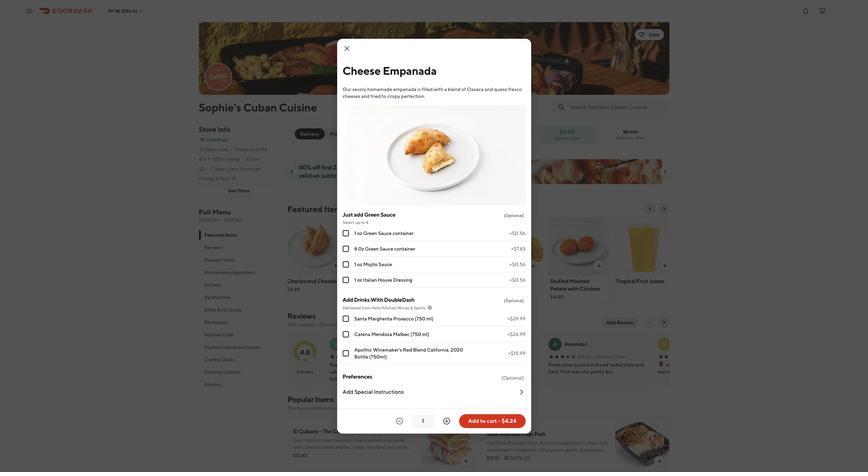 Task type: vqa. For each thing, say whether or not it's contained in the screenshot.


Task type: describe. For each thing, give the bounding box(es) containing it.
& inside add drinks with doubledash group
[[410, 306, 413, 311]]

closes
[[234, 147, 249, 153]]

111 w 57th st button
[[108, 8, 143, 14]]

blend inside our savory homemade empanada is filled with a blend of oaxaca and queso fresco cheeses and fried to crispy perfection.
[[448, 86, 461, 92]]

reviews for reviews
[[204, 245, 223, 251]]

0 vertical spatial next button of carousel image
[[663, 169, 668, 175]]

on inside 40% off first 2 orders up to $10 off with 40welcome, valid on subtotals $15
[[313, 172, 320, 180]]

cheese empanada image
[[350, 218, 411, 276]]

california,
[[427, 348, 450, 353]]

l
[[364, 341, 367, 348]]

add item to cart image for chorizo and cheddar image
[[333, 263, 339, 269]]

$4.24 inside button
[[502, 418, 517, 425]]

pricing & fees
[[199, 176, 230, 182]]

1 horizontal spatial mojo
[[397, 445, 408, 451]]

store
[[409, 406, 420, 412]]

slow- inside el cubano - the cuban our classic cuban features slow-roasted mojo pork, ham, swiss cheese, pickles, mayo, mustard, and mojo sauce served on crispy cuban bread.
[[353, 438, 365, 444]]

santa margherita prosecco (750 ml)
[[354, 316, 434, 322]]

preferences
[[343, 374, 372, 380]]

+$26.99
[[508, 332, 526, 337]]

of 5 stars
[[297, 370, 313, 375]]

served
[[307, 452, 322, 458]]

sophies for sophies cafe
[[204, 332, 222, 338]]

+$0.56 for container
[[510, 231, 526, 236]]

stuffed mashed potato with chicken image
[[548, 218, 609, 276]]

0 horizontal spatial h
[[474, 341, 478, 348]]

add item to cart image for stuffed mashed potato with chicken image
[[596, 263, 602, 269]]

1 vertical spatial pork
[[540, 441, 550, 447]]

Pickup radio
[[321, 129, 352, 140]]

options
[[223, 370, 241, 375]]

cheese for cheese empanada
[[343, 64, 381, 77]]

1 for 1 oz green sauce container
[[354, 231, 356, 236]]

vernon l
[[345, 341, 367, 348]]

potato
[[550, 286, 567, 293]]

container for 1 oz green sauce container
[[393, 231, 414, 236]]

stars
[[305, 370, 313, 375]]

alcohol
[[204, 382, 221, 388]]

add for add drinks with doubledash
[[343, 297, 353, 304]]

1 for 1 oz mojito sauce
[[354, 262, 356, 267]]

select promotional banner element
[[469, 184, 488, 197]]

sophies signature sauces button
[[199, 341, 279, 354]]

• left "0.3" on the top left of the page
[[242, 157, 245, 162]]

delivery inside $0.00 delivery fee
[[555, 135, 572, 141]]

items up reviews button
[[225, 233, 237, 238]]

save button
[[635, 29, 664, 40]]

sandwiches
[[204, 295, 231, 301]]

111 w 57th st
[[108, 8, 137, 14]]

40% off first 2 orders up to $10 off with 40welcome, valid on subtotals $15
[[299, 164, 447, 180]]

margherita
[[368, 316, 393, 322]]

homemade appetizers button
[[199, 267, 279, 279]]

a right it's
[[594, 455, 596, 460]]

0 vertical spatial roasted
[[500, 432, 520, 438]]

to inside just add green sauce select up to 4
[[361, 220, 365, 225]]

8:00
[[224, 217, 235, 223]]

add item to cart image for 'tropical fruit juices' image
[[662, 263, 668, 269]]

2 vertical spatial (optional)
[[501, 376, 524, 381]]

i
[[586, 341, 588, 348]]

beverages button
[[199, 317, 279, 329]]

min
[[629, 129, 639, 135]]

fried
[[371, 93, 381, 99]]

our inside slow roasted mojo pork our slow roasted mojo pork is a traditional cuban dish, marinated in a blend of citrus juices, garlic, and spices, then slow-roasted to juicy, tender perfection. it's a flavorful and satisfying option for any meal.
[[487, 441, 496, 447]]

sophies for sophies signature sauces
[[204, 345, 222, 350]]

popular items button
[[199, 254, 279, 267]]

flavorful
[[487, 462, 505, 467]]

vernon
[[345, 341, 363, 348]]

cuban inside el cubano - the cuban sophie's spicy chicken sandwich
[[495, 363, 509, 368]]

juicy,
[[533, 455, 544, 460]]

swiss
[[305, 445, 317, 451]]

Current quantity is 1 number field
[[416, 418, 430, 426]]

cheese for cheese empanada $4.24
[[353, 278, 371, 285]]

delivered
[[343, 306, 361, 311]]

on inside el cubano - the cuban our classic cuban features slow-roasted mojo pork, ham, swiss cheese, pickles, mayo, mustard, and mojo sauce served on crispy cuban bread.
[[323, 452, 328, 458]]

charlie
[[455, 341, 473, 348]]

$4.80
[[550, 295, 564, 300]]

deals
[[222, 357, 234, 363]]

cart
[[487, 418, 497, 425]]

items inside 'popular items the most commonly ordered items and dishes from this store'
[[315, 396, 334, 405]]

oz for mojito
[[357, 262, 362, 267]]

$17.91
[[487, 456, 499, 462]]

bottle
[[354, 354, 368, 360]]

charlie h
[[455, 341, 478, 348]]

1 vertical spatial 4.8
[[300, 349, 310, 357]]

sandwich inside el cubano - the cuban sophie's spicy chicken sandwich
[[489, 370, 510, 375]]

order for v
[[395, 355, 407, 360]]

930+ inside reviews 930+ ratings • 12 public reviews
[[288, 322, 299, 328]]

2 off from the left
[[383, 164, 391, 171]]

catena mendoza malbec (750 ml)
[[354, 332, 429, 337]]

just
[[343, 212, 353, 218]]

a right in
[[515, 448, 518, 453]]

our inside el cubano - the cuban our classic cuban features slow-roasted mojo pork, ham, swiss cheese, pickles, mayo, mustard, and mojo sauce served on crispy cuban bread.
[[293, 438, 302, 444]]

mashed
[[570, 278, 589, 285]]

cubano for el cubano - the cuban our classic cuban features slow-roasted mojo pork, ham, swiss cheese, pickles, mayo, mustard, and mojo sauce served on crispy cuban bread.
[[299, 429, 319, 435]]

1 horizontal spatial featured items
[[288, 205, 346, 214]]

• doordash order for v
[[373, 355, 407, 360]]

public
[[325, 322, 338, 328]]

oz for green
[[357, 231, 362, 236]]

• right 8/9/23
[[592, 355, 594, 360]]

apothic
[[354, 348, 372, 353]]

most
[[297, 406, 308, 412]]

• right $17.91
[[501, 456, 503, 462]]

first
[[321, 164, 332, 171]]

and inside chorizo and cheddar $4.24
[[307, 278, 316, 285]]

full menu 10:00 am - 8:00 pm
[[199, 208, 243, 223]]

drinks
[[354, 297, 370, 304]]

slow- inside slow roasted mojo pork our slow roasted mojo pork is a traditional cuban dish, marinated in a blend of citrus juices, garlic, and spices, then slow-roasted to juicy, tender perfection. it's a flavorful and satisfying option for any meal.
[[498, 455, 510, 460]]

chicken inside el cubano - the cuban sophie's spicy chicken sandwich
[[470, 370, 488, 375]]

pricing
[[199, 176, 214, 182]]

cuban inside slow roasted mojo pork our slow roasted mojo pork is a traditional cuban dish, marinated in a blend of citrus juices, garlic, and spices, then slow-roasted to juicy, tender perfection. it's a flavorful and satisfying option for any meal.
[[583, 441, 597, 447]]

and left queso
[[485, 86, 493, 92]]

with inside 40% off first 2 orders up to $10 off with 40welcome, valid on subtotals $15
[[392, 164, 404, 171]]

sandwich inside breaded chicken sandwich
[[419, 286, 442, 293]]

roasted inside el cubano - the cuban our classic cuban features slow-roasted mojo pork, ham, swiss cheese, pickles, mayo, mustard, and mojo sauce served on crispy cuban bread.
[[365, 438, 382, 444]]

see more
[[228, 188, 250, 194]]

0 vertical spatial mojo
[[521, 432, 534, 438]]

cuban,
[[211, 166, 227, 172]]

delivery
[[300, 131, 319, 137]]

american
[[240, 166, 261, 172]]

up for orders
[[356, 164, 364, 171]]

roasted inside slow roasted mojo pork our slow roasted mojo pork is a traditional cuban dish, marinated in a blend of citrus juices, garlic, and spices, then slow-roasted to juicy, tender perfection. it's a flavorful and satisfying option for any meal.
[[510, 455, 527, 460]]

combo deals
[[204, 357, 234, 363]]

green for add
[[364, 212, 380, 218]]

is inside our savory homemade empanada is filled with a blend of oaxaca and queso fresco cheeses and fried to crispy perfection.
[[418, 86, 421, 92]]

0 horizontal spatial ratings
[[225, 157, 240, 162]]

#1 most liked
[[484, 419, 512, 424]]

tropical
[[616, 278, 636, 285]]

of inside slow roasted mojo pork our slow roasted mojo pork is a traditional cuban dish, marinated in a blend of citrus juices, garlic, and spices, then slow-roasted to juicy, tender perfection. it's a flavorful and satisfying option for any meal.
[[533, 448, 537, 453]]

• doordash order for c
[[484, 355, 518, 360]]

red
[[403, 348, 412, 353]]

0 items, open order cart image
[[819, 7, 827, 15]]

+$29.99
[[508, 316, 526, 322]]

pm
[[259, 147, 267, 153]]

mustard,
[[367, 445, 387, 451]]

add special instructions
[[343, 389, 404, 396]]

increase quantity by 1 image
[[443, 418, 451, 426]]

add special instructions button
[[343, 383, 526, 402]]

oz for italian
[[357, 278, 362, 283]]

cafe
[[223, 332, 233, 338]]

and up it's
[[580, 448, 588, 453]]

pricing & fees button
[[199, 175, 237, 182]]

sophies cafe button
[[199, 329, 279, 341]]

citrus
[[538, 448, 550, 453]]

our inside our savory homemade empanada is filled with a blend of oaxaca and queso fresco cheeses and fried to crispy perfection.
[[343, 86, 351, 92]]

popular for popular items the most commonly ordered items and dishes from this store
[[288, 396, 314, 405]]

instructions
[[374, 389, 404, 396]]

and inside el cubano - the cuban our classic cuban features slow-roasted mojo pork, ham, swiss cheese, pickles, mayo, mustard, and mojo sauce served on crispy cuban bread.
[[387, 445, 396, 451]]

items inside button
[[223, 258, 235, 263]]

popular items
[[204, 258, 235, 263]]

Item Search search field
[[570, 104, 664, 111]]

ml) for santa margherita prosecco (750 ml)
[[427, 316, 434, 322]]

el for el cubano - the cuban sophie's spicy chicken sandwich
[[460, 363, 464, 368]]

1 for 1 oz italian house dressing
[[354, 278, 356, 283]]

house
[[378, 278, 392, 283]]

- inside full menu 10:00 am - 8:00 pm
[[221, 217, 223, 223]]

0 horizontal spatial 930+
[[213, 157, 224, 162]]

italian
[[363, 278, 377, 283]]

• right 'now'
[[230, 147, 232, 153]]

breaded chicken sandwich button
[[416, 218, 478, 304]]

and inside 'popular items the most commonly ordered items and dishes from this store'
[[364, 406, 373, 412]]

pm
[[236, 217, 243, 223]]

and
[[217, 308, 227, 313]]

0 horizontal spatial featured
[[204, 233, 224, 238]]

el for el cubano - the cuban our classic cuban features slow-roasted mojo pork, ham, swiss cheese, pickles, mayo, mustard, and mojo sauce served on crispy cuban bread.
[[293, 429, 298, 435]]

store info
[[199, 125, 231, 133]]

group order button
[[357, 129, 394, 140]]

our savory homemade empanada is filled with a blend of oaxaca and queso fresco cheeses and fried to crispy perfection.
[[343, 86, 522, 99]]

dashpass
[[206, 137, 228, 143]]

decrease quantity by 1 image
[[395, 418, 404, 426]]

tender
[[545, 455, 560, 460]]

malbec
[[393, 332, 410, 337]]

& inside pricing & fees button
[[215, 176, 218, 182]]

#1
[[484, 419, 489, 424]]

previous button of carousel image
[[289, 169, 295, 175]]

is inside slow roasted mojo pork our slow roasted mojo pork is a traditional cuban dish, marinated in a blend of citrus juices, garlic, and spices, then slow-roasted to juicy, tender perfection. it's a flavorful and satisfying option for any meal.
[[551, 441, 554, 447]]

sides and salads button
[[199, 304, 279, 317]]



Task type: locate. For each thing, give the bounding box(es) containing it.
sauce for 1 oz mojito sauce
[[379, 262, 392, 267]]

3 +$0.56 from the top
[[510, 278, 526, 283]]

sauce
[[293, 452, 306, 458]]

popular for popular items
[[204, 258, 222, 263]]

fee
[[573, 135, 580, 141]]

el inside el cubano - the cuban sophie's spicy chicken sandwich
[[460, 363, 464, 368]]

beverages
[[204, 320, 228, 326]]

with right $10
[[392, 164, 404, 171]]

2 • doordash order from the left
[[484, 355, 518, 360]]

a up the juices,
[[555, 441, 558, 447]]

1 horizontal spatial chicken
[[470, 370, 488, 375]]

chorizo
[[287, 278, 306, 285]]

reviews button
[[199, 242, 279, 254]]

to inside 40% off first 2 orders up to $10 off with 40welcome, valid on subtotals $15
[[365, 164, 370, 171]]

of
[[462, 86, 466, 92], [297, 370, 301, 375], [533, 448, 537, 453]]

1 delivery from the left
[[617, 135, 634, 141]]

0 vertical spatial featured items
[[288, 205, 346, 214]]

0 vertical spatial 1
[[354, 231, 356, 236]]

entrees
[[204, 283, 221, 288]]

• doordash order for a
[[592, 355, 626, 360]]

add review button
[[602, 318, 638, 329]]

sophie's cuban cuisine image
[[199, 22, 670, 95], [205, 64, 231, 90]]

sophie's
[[199, 101, 241, 114], [439, 370, 457, 375]]

0 vertical spatial roasted
[[365, 438, 382, 444]]

sophie's left spicy
[[439, 370, 457, 375]]

3 1 from the top
[[354, 278, 356, 283]]

cheese,
[[318, 445, 335, 451]]

1 • doordash order from the left
[[373, 355, 407, 360]]

up up $15
[[356, 164, 364, 171]]

is left the filled
[[418, 86, 421, 92]]

the inside el cubano - the cuban our classic cuban features slow-roasted mojo pork, ham, swiss cheese, pickles, mayo, mustard, and mojo sauce served on crispy cuban bread.
[[323, 429, 332, 435]]

1 vertical spatial perfection.
[[561, 455, 585, 460]]

sauce for 1 oz green sauce container
[[378, 231, 392, 236]]

8 inside just add green sauce group
[[354, 246, 357, 252]]

0 horizontal spatial sandwich
[[419, 286, 442, 293]]

to inside button
[[480, 418, 486, 425]]

1 horizontal spatial &
[[410, 306, 413, 311]]

stuffed mashed potato with chicken $4.80
[[550, 278, 600, 300]]

16 min delivery time
[[617, 129, 645, 141]]

save
[[649, 32, 660, 37]]

0 horizontal spatial cubano
[[299, 429, 319, 435]]

this
[[400, 406, 408, 412]]

ratings up latin
[[225, 157, 240, 162]]

of left oaxaca
[[462, 86, 466, 92]]

3 oz from the top
[[357, 278, 362, 283]]

doordash for c
[[487, 355, 506, 360]]

0 horizontal spatial chicken
[[441, 278, 461, 285]]

mojo
[[383, 438, 394, 444], [397, 445, 408, 451]]

add left review
[[606, 320, 616, 326]]

0 vertical spatial popular
[[204, 258, 222, 263]]

0 vertical spatial (optional)
[[504, 213, 524, 218]]

el up spicy
[[460, 363, 464, 368]]

open
[[205, 147, 218, 153]]

our up ham,
[[293, 438, 302, 444]]

• closes at 8 pm
[[230, 147, 267, 153]]

el inside el cubano - the cuban our classic cuban features slow-roasted mojo pork, ham, swiss cheese, pickles, mayo, mustard, and mojo sauce served on crispy cuban bread.
[[293, 429, 298, 435]]

previous button of carousel image
[[647, 207, 653, 212]]

0 horizontal spatial sophie's
[[199, 101, 241, 114]]

slow- down marinated
[[498, 455, 510, 460]]

the inside el cubano - the cuban sophie's spicy chicken sandwich
[[486, 363, 494, 368]]

add item to cart image
[[333, 263, 339, 269], [596, 263, 602, 269], [662, 263, 668, 269], [463, 459, 469, 465], [657, 459, 663, 465]]

2 horizontal spatial chicken
[[580, 286, 600, 293]]

blend inside slow roasted mojo pork our slow roasted mojo pork is a traditional cuban dish, marinated in a blend of citrus juices, garlic, and spices, then slow-roasted to juicy, tender perfection. it's a flavorful and satisfying option for any meal.
[[519, 448, 532, 453]]

0 horizontal spatial $4.24
[[287, 287, 300, 293]]

container down 1 oz green sauce container
[[394, 246, 415, 252]]

featured down "valid"
[[288, 205, 323, 214]]

0 horizontal spatial of
[[297, 370, 301, 375]]

None checkbox
[[343, 262, 349, 268], [343, 316, 349, 322], [343, 262, 349, 268], [343, 316, 349, 322]]

1 vertical spatial 930+
[[288, 322, 299, 328]]

4.8 up of 5 stars
[[300, 349, 310, 357]]

featured inside heading
[[288, 205, 323, 214]]

breaded chicken sandwich
[[419, 278, 461, 293]]

add item to cart image inside tropical fruit juices button
[[662, 263, 668, 269]]

empanada inside cheese empanada $4.24
[[372, 278, 399, 285]]

am
[[213, 217, 220, 223]]

- up sophie's spicy chicken sandwich "button"
[[483, 363, 485, 368]]

$4.24 down chorizo
[[287, 287, 300, 293]]

mojo left pork, at the left bottom of the page
[[383, 438, 394, 444]]

order down red
[[395, 355, 407, 360]]

1 vertical spatial slow
[[497, 441, 507, 447]]

1 vertical spatial container
[[394, 246, 415, 252]]

empanada for cheese empanada
[[383, 64, 437, 77]]

bread.
[[359, 452, 373, 458]]

on right "valid"
[[313, 172, 320, 180]]

1 horizontal spatial from
[[389, 406, 399, 412]]

(750 for malbec
[[411, 332, 421, 337]]

1 horizontal spatial sandwich
[[489, 370, 510, 375]]

0 vertical spatial slow-
[[353, 438, 365, 444]]

crispy inside el cubano - the cuban our classic cuban features slow-roasted mojo pork, ham, swiss cheese, pickles, mayo, mustard, and mojo sauce served on crispy cuban bread.
[[329, 452, 342, 458]]

1 horizontal spatial reviews
[[288, 312, 316, 321]]

add left special
[[343, 389, 354, 396]]

a right the filled
[[445, 86, 447, 92]]

slow roasted mojo pork image
[[616, 418, 670, 472]]

0 vertical spatial sophies
[[204, 332, 222, 338]]

the inside 'popular items the most commonly ordered items and dishes from this store'
[[288, 406, 296, 412]]

1 vertical spatial chicken
[[580, 286, 600, 293]]

1 horizontal spatial perfection.
[[561, 455, 585, 460]]

& left spirits
[[410, 306, 413, 311]]

order inside "button"
[[377, 131, 390, 137]]

$4.24 inside chorizo and cheddar $4.24
[[287, 287, 300, 293]]

cheese empanada
[[343, 64, 437, 77]]

0 vertical spatial with
[[434, 86, 444, 92]]

at
[[250, 147, 254, 153]]

delivered from hells kitchen wines & spirits image
[[427, 305, 433, 311]]

cubano inside el cubano - the cuban sophie's spicy chicken sandwich
[[465, 363, 482, 368]]

doordash right 8/9/23
[[595, 355, 614, 360]]

chicken inside stuffed mashed potato with chicken $4.80
[[580, 286, 600, 293]]

catena
[[354, 332, 371, 337]]

empanada for cheese empanada $4.24
[[372, 278, 399, 285]]

close cheese empanada image
[[343, 44, 351, 53]]

1 horizontal spatial slow-
[[498, 455, 510, 460]]

ml) for catena mendoza malbec (750 ml)
[[422, 332, 429, 337]]

order for c
[[507, 355, 518, 360]]

sophies down beverages
[[204, 332, 222, 338]]

and right items
[[364, 406, 373, 412]]

el cubano - the cuban image
[[422, 418, 476, 472]]

1 horizontal spatial 930+
[[288, 322, 299, 328]]

c
[[443, 341, 448, 348]]

1 vertical spatial mojo
[[527, 441, 539, 447]]

order for a
[[614, 355, 626, 360]]

of inside our savory homemade empanada is filled with a blend of oaxaca and queso fresco cheeses and fried to crispy perfection.
[[462, 86, 466, 92]]

chorizo and cheddar image
[[284, 218, 345, 276]]

a inside our savory homemade empanada is filled with a blend of oaxaca and queso fresco cheeses and fried to crispy perfection.
[[445, 86, 447, 92]]

on down cheese,
[[323, 452, 328, 458]]

doordash up the el cubano - the cuban button
[[487, 355, 506, 360]]

1 oz from the top
[[357, 231, 362, 236]]

0 vertical spatial slow
[[487, 432, 499, 438]]

0 vertical spatial empanada
[[383, 64, 437, 77]]

orders
[[338, 164, 355, 171]]

with inside our savory homemade empanada is filled with a blend of oaxaca and queso fresco cheeses and fried to crispy perfection.
[[434, 86, 444, 92]]

pickles,
[[336, 445, 352, 451]]

mojo down pork, at the left bottom of the page
[[397, 445, 408, 451]]

1 vertical spatial crispy
[[329, 452, 342, 458]]

0 vertical spatial ratings
[[225, 157, 240, 162]]

add item to cart image
[[531, 263, 536, 269]]

0 vertical spatial perfection.
[[401, 93, 426, 99]]

add for add special instructions
[[343, 389, 354, 396]]

1 vertical spatial sophie's
[[439, 370, 457, 375]]

with right the filled
[[434, 86, 444, 92]]

0.3
[[247, 157, 254, 162]]

pork,
[[395, 438, 406, 444]]

in
[[510, 448, 514, 453]]

1 sophies from the top
[[204, 332, 222, 338]]

with down mashed
[[568, 286, 579, 293]]

sauce for just add green sauce select up to 4
[[381, 212, 396, 218]]

to
[[382, 93, 387, 99], [365, 164, 370, 171], [361, 220, 365, 225], [480, 418, 486, 425], [528, 455, 532, 460]]

Delivery radio
[[295, 129, 325, 140]]

0 vertical spatial of
[[462, 86, 466, 92]]

1 horizontal spatial is
[[551, 441, 554, 447]]

1 vertical spatial (750
[[411, 332, 421, 337]]

- right am
[[221, 217, 223, 223]]

2 +$0.56 from the top
[[510, 262, 526, 267]]

cheese inside cheese empanada $4.24
[[353, 278, 371, 285]]

add drinks with doubledash
[[343, 297, 415, 304]]

add for add review
[[606, 320, 616, 326]]

sophie's spicy chicken sandwich button
[[439, 369, 510, 376]]

to down homemade
[[382, 93, 387, 99]]

4
[[366, 220, 369, 225]]

$6.15
[[484, 287, 497, 293]]

2 horizontal spatial with
[[568, 286, 579, 293]]

el cubano - the cuban sophie's spicy chicken sandwich
[[439, 363, 510, 375]]

(optional) up +$7.83
[[504, 213, 524, 218]]

0 horizontal spatial &
[[215, 176, 218, 182]]

0 horizontal spatial the
[[288, 406, 296, 412]]

1 vertical spatial oz
[[357, 262, 362, 267]]

0 horizontal spatial el
[[293, 429, 298, 435]]

- inside el cubano - the cuban sophie's spicy chicken sandwich
[[483, 363, 485, 368]]

• right $$
[[207, 166, 209, 172]]

0 horizontal spatial perfection.
[[401, 93, 426, 99]]

the for el cubano - the cuban our classic cuban features slow-roasted mojo pork, ham, swiss cheese, pickles, mayo, mustard, and mojo sauce served on crispy cuban bread.
[[323, 429, 332, 435]]

reviews for reviews 930+ ratings • 12 public reviews
[[288, 312, 316, 321]]

our up cheeses
[[343, 86, 351, 92]]

add for add to cart - $4.24
[[468, 418, 479, 425]]

1 vertical spatial featured
[[204, 233, 224, 238]]

stuffed
[[550, 278, 569, 285]]

0 horizontal spatial featured items
[[204, 233, 237, 238]]

0 horizontal spatial • doordash order
[[373, 355, 407, 360]]

green inside green plantains $6.15
[[484, 278, 500, 285]]

(750 for prosecco
[[415, 316, 426, 322]]

0 vertical spatial from
[[362, 306, 371, 311]]

oz
[[357, 231, 362, 236], [357, 262, 362, 267], [357, 278, 362, 283]]

cubano up sophie's spicy chicken sandwich "button"
[[465, 363, 482, 368]]

$4.24 inside cheese empanada $4.24
[[353, 287, 366, 293]]

$$ • cuban, latin american
[[199, 166, 261, 172]]

(optional) for just add green sauce
[[504, 213, 524, 218]]

930+ up "cuban,"
[[213, 157, 224, 162]]

crispy inside our savory homemade empanada is filled with a blend of oaxaca and queso fresco cheeses and fried to crispy perfection.
[[387, 93, 400, 99]]

2 horizontal spatial of
[[533, 448, 537, 453]]

to up satisfying
[[528, 455, 532, 460]]

packing
[[204, 370, 222, 375]]

to left 4
[[361, 220, 365, 225]]

- inside el cubano - the cuban our classic cuban features slow-roasted mojo pork, ham, swiss cheese, pickles, mayo, mustard, and mojo sauce served on crispy cuban bread.
[[320, 429, 322, 435]]

reviews up popular items
[[204, 245, 223, 251]]

1 vertical spatial on
[[323, 452, 328, 458]]

ratings down reviews link
[[300, 322, 315, 328]]

2 sophies from the top
[[204, 345, 222, 350]]

• right 6/4/23 in the bottom of the page
[[373, 355, 375, 360]]

time
[[635, 135, 645, 141]]

8 left 0z
[[354, 246, 357, 252]]

0 horizontal spatial slow-
[[353, 438, 365, 444]]

the up sophie's spicy chicken sandwich "button"
[[486, 363, 494, 368]]

up for select
[[355, 220, 360, 225]]

fresco
[[509, 86, 522, 92]]

0 vertical spatial oz
[[357, 231, 362, 236]]

combo
[[204, 357, 221, 363]]

slow down add to cart - $4.24 button
[[487, 432, 499, 438]]

(optional) inside add drinks with doubledash group
[[504, 298, 524, 304]]

0 horizontal spatial 8
[[255, 147, 258, 153]]

2 delivery from the left
[[555, 135, 572, 141]]

items up homemade appetizers
[[223, 258, 235, 263]]

from inside add drinks with doubledash group
[[362, 306, 371, 311]]

is up the juices,
[[551, 441, 554, 447]]

dressing
[[393, 278, 412, 283]]

930+
[[213, 157, 224, 162], [288, 322, 299, 328]]

packing options
[[204, 370, 241, 375]]

1 down select
[[354, 231, 356, 236]]

breaded
[[419, 278, 440, 285]]

1 horizontal spatial delivery
[[617, 135, 634, 141]]

0 horizontal spatial off
[[313, 164, 320, 171]]

popular items the most commonly ordered items and dishes from this store
[[288, 396, 420, 412]]

reviews inside reviews 930+ ratings • 12 public reviews
[[288, 312, 316, 321]]

cubano up classic
[[299, 429, 319, 435]]

doubledash
[[384, 297, 415, 304]]

order methods option group
[[295, 129, 352, 140]]

mojo up citrus on the right bottom of the page
[[527, 441, 539, 447]]

green for 0z
[[365, 246, 379, 252]]

1 1 from the top
[[354, 231, 356, 236]]

perfection. inside our savory homemade empanada is filled with a blend of oaxaca and queso fresco cheeses and fried to crispy perfection.
[[401, 93, 426, 99]]

green plantains image
[[482, 218, 543, 276]]

roasted down liked
[[500, 432, 520, 438]]

0 vertical spatial reviews
[[204, 245, 223, 251]]

combo deals button
[[199, 354, 279, 366]]

up inside 40% off first 2 orders up to $10 off with 40welcome, valid on subtotals $15
[[356, 164, 364, 171]]

0 vertical spatial el
[[460, 363, 464, 368]]

reviews inside button
[[204, 245, 223, 251]]

(750ml)
[[369, 354, 387, 360]]

roasted up 'mustard,'
[[365, 438, 382, 444]]

3 • doordash order from the left
[[592, 355, 626, 360]]

delivery inside 16 min delivery time
[[617, 135, 634, 141]]

reviews link
[[288, 312, 316, 321]]

sauce up 8 0z green sauce container
[[378, 231, 392, 236]]

add to cart - $4.24 button
[[459, 415, 526, 429]]

signature
[[223, 345, 244, 350]]

h right charlie
[[474, 341, 478, 348]]

3 doordash from the left
[[595, 355, 614, 360]]

cheese up savory
[[343, 64, 381, 77]]

prosecco
[[394, 316, 414, 322]]

oz up 0z
[[357, 231, 362, 236]]

container up 8 0z green sauce container
[[393, 231, 414, 236]]

popular
[[204, 258, 222, 263], [288, 396, 314, 405]]

salads
[[227, 308, 242, 313]]

doordash for a
[[595, 355, 614, 360]]

then
[[487, 455, 497, 460]]

cuisine
[[279, 101, 317, 114]]

add drinks with doubledash group
[[343, 297, 526, 365]]

chicken inside breaded chicken sandwich
[[441, 278, 461, 285]]

+$0.56 for dressing
[[510, 278, 526, 283]]

1 vertical spatial next button of carousel image
[[661, 207, 667, 212]]

0 vertical spatial container
[[393, 231, 414, 236]]

40%
[[299, 164, 311, 171]]

0 vertical spatial crispy
[[387, 93, 400, 99]]

1 off from the left
[[313, 164, 320, 171]]

chicken down the el cubano - the cuban button
[[470, 370, 488, 375]]

+$15.99
[[508, 351, 526, 357]]

chicken right "breaded"
[[441, 278, 461, 285]]

doordash for v
[[375, 355, 395, 360]]

cubano for el cubano - the cuban sophie's spicy chicken sandwich
[[465, 363, 482, 368]]

0 horizontal spatial roasted
[[365, 438, 382, 444]]

our
[[343, 86, 351, 92], [293, 438, 302, 444], [487, 441, 496, 447]]

0 horizontal spatial 4.8
[[199, 157, 206, 162]]

ratings inside reviews 930+ ratings • 12 public reviews
[[300, 322, 315, 328]]

None checkbox
[[343, 230, 349, 237], [343, 246, 349, 252], [343, 277, 349, 283], [343, 332, 349, 338], [343, 351, 349, 357], [343, 230, 349, 237], [343, 246, 349, 252], [343, 277, 349, 283], [343, 332, 349, 338], [343, 351, 349, 357]]

and down savory
[[361, 93, 370, 99]]

slow up marinated
[[497, 441, 507, 447]]

for
[[553, 462, 559, 467]]

57th
[[121, 8, 132, 14]]

1 vertical spatial sophies
[[204, 345, 222, 350]]

0 vertical spatial sophie's
[[199, 101, 241, 114]]

the for el cubano - the cuban sophie's spicy chicken sandwich
[[486, 363, 494, 368]]

of left 5
[[297, 370, 301, 375]]

sauce up 1 oz green sauce container
[[381, 212, 396, 218]]

(optional) for add drinks with doubledash
[[504, 298, 524, 304]]

crispy down empanada
[[387, 93, 400, 99]]

- up cheese,
[[320, 429, 322, 435]]

and right chorizo
[[307, 278, 316, 285]]

sauce for 8 0z green sauce container
[[380, 246, 393, 252]]

• inside reviews 930+ ratings • 12 public reviews
[[316, 322, 318, 328]]

0 horizontal spatial doordash
[[375, 355, 395, 360]]

1 left italian
[[354, 278, 356, 283]]

0 horizontal spatial crispy
[[329, 452, 342, 458]]

0 horizontal spatial popular
[[204, 258, 222, 263]]

0 vertical spatial &
[[215, 176, 218, 182]]

mojo up (11)
[[521, 432, 534, 438]]

0 vertical spatial 4.8
[[199, 157, 206, 162]]

reviews 930+ ratings • 12 public reviews
[[288, 312, 356, 328]]

1 horizontal spatial • doordash order
[[484, 355, 518, 360]]

from left this at the bottom left
[[389, 406, 399, 412]]

savory
[[352, 86, 367, 92]]

just add green sauce group
[[343, 211, 526, 288]]

cheese inside dialog
[[343, 64, 381, 77]]

0 vertical spatial up
[[356, 164, 364, 171]]

popular inside button
[[204, 258, 222, 263]]

0 horizontal spatial from
[[362, 306, 371, 311]]

$4.24 up drinks
[[353, 287, 366, 293]]

1 horizontal spatial of
[[462, 86, 466, 92]]

green for oz
[[363, 231, 377, 236]]

and
[[485, 86, 493, 92], [361, 93, 370, 99], [307, 278, 316, 285], [364, 406, 373, 412], [387, 445, 396, 451], [580, 448, 588, 453], [506, 462, 515, 467]]

to inside slow roasted mojo pork our slow roasted mojo pork is a traditional cuban dish, marinated in a blend of citrus juices, garlic, and spices, then slow-roasted to juicy, tender perfection. it's a flavorful and satisfying option for any meal.
[[528, 455, 532, 460]]

with inside stuffed mashed potato with chicken $4.80
[[568, 286, 579, 293]]

next image
[[661, 320, 667, 326]]

1 doordash from the left
[[375, 355, 395, 360]]

sauces
[[245, 345, 261, 350]]

2 doordash from the left
[[487, 355, 506, 360]]

2 oz from the top
[[357, 262, 362, 267]]

(750 down spirits
[[415, 316, 426, 322]]

sophie's inside el cubano - the cuban sophie's spicy chicken sandwich
[[439, 370, 457, 375]]

previous image
[[647, 320, 653, 326]]

0 vertical spatial pork
[[535, 432, 546, 438]]

spices,
[[589, 448, 604, 453]]

open menu image
[[25, 7, 33, 15]]

mayo,
[[353, 445, 366, 451]]

1 vertical spatial &
[[410, 306, 413, 311]]

popular up homemade
[[204, 258, 222, 263]]

a
[[553, 341, 557, 348]]

0 horizontal spatial mojo
[[383, 438, 394, 444]]

mi
[[255, 157, 260, 162]]

1 horizontal spatial doordash
[[487, 355, 506, 360]]

111
[[108, 8, 114, 14]]

featured down am
[[204, 233, 224, 238]]

popular inside 'popular items the most commonly ordered items and dishes from this store'
[[288, 396, 314, 405]]

0 vertical spatial sandwich
[[419, 286, 442, 293]]

items up commonly
[[315, 396, 334, 405]]

(optional) up +$29.99
[[504, 298, 524, 304]]

$10
[[372, 164, 382, 171]]

cheese empanada dialog
[[337, 39, 531, 434]]

spirits
[[414, 306, 426, 311]]

2 vertical spatial the
[[323, 429, 332, 435]]

cuban
[[243, 101, 277, 114], [495, 363, 509, 368], [333, 429, 349, 435], [318, 438, 333, 444], [583, 441, 597, 447], [343, 452, 358, 458]]

2 vertical spatial 1
[[354, 278, 356, 283]]

1 +$0.56 from the top
[[510, 231, 526, 236]]

crispy
[[387, 93, 400, 99], [329, 452, 342, 458]]

to left cart
[[480, 418, 486, 425]]

add
[[343, 297, 353, 304], [606, 320, 616, 326], [343, 389, 354, 396], [468, 418, 479, 425]]

0 vertical spatial featured
[[288, 205, 323, 214]]

delivery down $0.00
[[555, 135, 572, 141]]

tropical fruit juices image
[[613, 218, 675, 276]]

and down in
[[506, 462, 515, 467]]

1 vertical spatial +$0.56
[[510, 262, 526, 267]]

our up marinated
[[487, 441, 496, 447]]

ml) down delivered from hells kitchen wines & spirits icon
[[427, 316, 434, 322]]

(optional) down +$15.99
[[501, 376, 524, 381]]

2 1 from the top
[[354, 262, 356, 267]]

the left the most
[[288, 406, 296, 412]]

• up the el cubano - the cuban button
[[484, 355, 486, 360]]

slow
[[487, 432, 499, 438], [497, 441, 507, 447]]

sophies up combo on the bottom
[[204, 345, 222, 350]]

order down '+$26.99'
[[507, 355, 518, 360]]

empanada inside dialog
[[383, 64, 437, 77]]

1 horizontal spatial our
[[343, 86, 351, 92]]

items inside heading
[[324, 205, 346, 214]]

1 vertical spatial roasted
[[508, 441, 527, 447]]

add inside group
[[343, 297, 353, 304]]

doordash
[[375, 355, 395, 360], [487, 355, 506, 360], [595, 355, 614, 360]]

notification bell image
[[802, 7, 810, 15]]

green up $6.15
[[484, 278, 500, 285]]

1 vertical spatial 8
[[354, 246, 357, 252]]

from inside 'popular items the most commonly ordered items and dishes from this store'
[[389, 406, 399, 412]]

0 vertical spatial is
[[418, 86, 421, 92]]

oz left italian
[[357, 278, 362, 283]]

container for 8 0z green sauce container
[[394, 246, 415, 252]]

v
[[334, 341, 338, 348]]

1 vertical spatial the
[[288, 406, 296, 412]]

up inside just add green sauce select up to 4
[[355, 220, 360, 225]]

- inside button
[[498, 418, 501, 425]]

0 vertical spatial mojo
[[383, 438, 394, 444]]

reviews down chorizo and cheddar $4.24 on the left bottom
[[288, 312, 316, 321]]

0 vertical spatial ml)
[[427, 316, 434, 322]]

add left '#1'
[[468, 418, 479, 425]]

next button of carousel image
[[663, 169, 668, 175], [661, 207, 667, 212]]

to inside our savory homemade empanada is filled with a blend of oaxaca and queso fresco cheeses and fried to crispy perfection.
[[382, 93, 387, 99]]

sauce inside just add green sauce select up to 4
[[381, 212, 396, 218]]

breaded chicken sandwich image
[[416, 218, 477, 276]]

blend up (11)
[[519, 448, 532, 453]]

cubano inside el cubano - the cuban our classic cuban features slow-roasted mojo pork, ham, swiss cheese, pickles, mayo, mustard, and mojo sauce served on crispy cuban bread.
[[299, 429, 319, 435]]

slow- up "mayo,"
[[353, 438, 365, 444]]

perfection. down "garlic,"
[[561, 455, 585, 460]]

roasted up in
[[508, 441, 527, 447]]

featured items heading
[[288, 204, 346, 215]]

1 horizontal spatial blend
[[519, 448, 532, 453]]

• doordash order right 8/9/23
[[592, 355, 626, 360]]

1 horizontal spatial h
[[662, 341, 667, 348]]

h down next image
[[662, 341, 667, 348]]

1 horizontal spatial the
[[323, 429, 332, 435]]

1 horizontal spatial featured
[[288, 205, 323, 214]]

2 vertical spatial of
[[533, 448, 537, 453]]

1 vertical spatial sandwich
[[489, 370, 510, 375]]

off left first
[[313, 164, 320, 171]]

slow roasted mojo pork our slow roasted mojo pork is a traditional cuban dish, marinated in a blend of citrus juices, garlic, and spices, then slow-roasted to juicy, tender perfection. it's a flavorful and satisfying option for any meal.
[[487, 432, 609, 467]]

1 horizontal spatial popular
[[288, 396, 314, 405]]

$0.00 delivery fee
[[555, 128, 580, 141]]

perfection.
[[401, 93, 426, 99], [561, 455, 585, 460]]

perfection. inside slow roasted mojo pork our slow roasted mojo pork is a traditional cuban dish, marinated in a blend of citrus juices, garlic, and spices, then slow-roasted to juicy, tender perfection. it's a flavorful and satisfying option for any meal.
[[561, 455, 585, 460]]

(optional) inside just add green sauce group
[[504, 213, 524, 218]]

green inside just add green sauce select up to 4
[[364, 212, 380, 218]]



